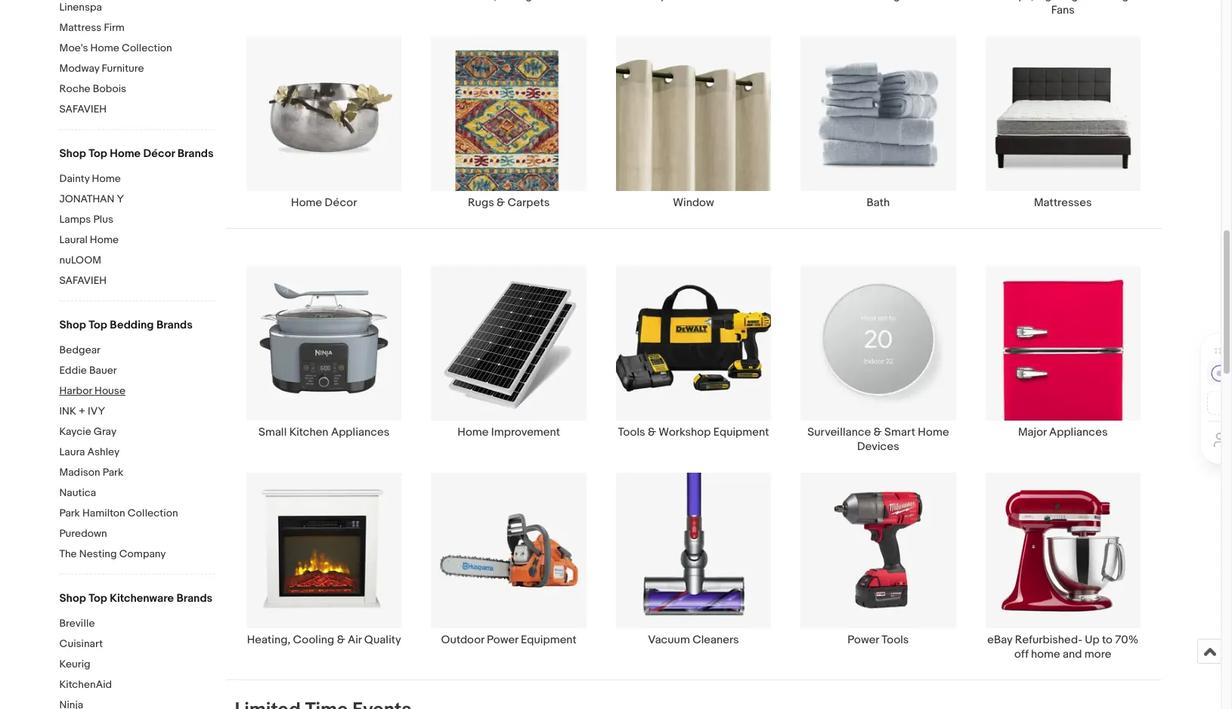Task type: vqa. For each thing, say whether or not it's contained in the screenshot.
INK
yes



Task type: describe. For each thing, give the bounding box(es) containing it.
shop for shop top bedding brands
[[59, 318, 86, 333]]

bath
[[867, 196, 890, 210]]

brands for shop top kitchenware brands
[[176, 592, 213, 606]]

nuloom link
[[59, 254, 214, 268]]

laural home link
[[59, 234, 214, 248]]

off
[[1014, 648, 1029, 662]]

window
[[673, 196, 714, 210]]

top for kitchenware
[[89, 592, 107, 606]]

nautica link
[[59, 487, 214, 501]]

bedding
[[110, 318, 154, 333]]

heating,
[[247, 633, 290, 648]]

tools inside power tools link
[[882, 633, 909, 648]]

small kitchen appliances
[[258, 426, 390, 440]]

kaycie gray link
[[59, 426, 214, 440]]

ink
[[59, 405, 76, 418]]

shop for shop top kitchenware brands
[[59, 592, 86, 606]]

cuisinart link
[[59, 638, 214, 652]]

the
[[59, 548, 77, 561]]

eddie
[[59, 364, 87, 377]]

home inside surveillance & smart home devices
[[918, 426, 949, 440]]

more
[[1085, 648, 1112, 662]]

safavieh link for bobois
[[59, 103, 214, 117]]

lamps,
[[997, 0, 1034, 3]]

kitchenware
[[110, 592, 174, 606]]

madison park link
[[59, 466, 214, 481]]

tools inside tools & workshop equipment "link"
[[618, 426, 645, 440]]

nautica
[[59, 487, 96, 500]]

breville
[[59, 618, 95, 630]]

improvement
[[491, 426, 560, 440]]

nuloom
[[59, 254, 101, 267]]

bobois
[[93, 82, 126, 95]]

ebay refurbished- up to 70% off home and more link
[[971, 473, 1155, 662]]

dainty
[[59, 172, 90, 185]]

brands for shop top bedding brands
[[156, 318, 193, 333]]

refurbished-
[[1015, 633, 1082, 648]]

major
[[1018, 426, 1047, 440]]

quality
[[364, 633, 401, 648]]

hamilton
[[82, 507, 125, 520]]

modway
[[59, 62, 99, 75]]

power tools link
[[786, 473, 971, 662]]

lamps plus link
[[59, 213, 214, 228]]

1 horizontal spatial décor
[[325, 196, 357, 210]]

dainty home jonathan y lamps plus laural home nuloom safavieh
[[59, 172, 124, 287]]

surveillance
[[807, 426, 871, 440]]

window link
[[601, 35, 786, 210]]

moe's
[[59, 42, 88, 54]]

linenspa mattress firm moe's home collection modway furniture roche bobois safavieh
[[59, 1, 172, 116]]

power inside outdoor power equipment link
[[487, 633, 518, 648]]

vacuum cleaners link
[[601, 473, 786, 662]]

& for surveillance & smart home devices
[[874, 426, 882, 440]]

lamps, lighting & ceiling fans link
[[971, 0, 1155, 17]]

jonathan y link
[[59, 193, 214, 207]]

ashley
[[87, 446, 120, 459]]

eddie bauer link
[[59, 364, 214, 379]]

top for bedding
[[89, 318, 107, 333]]

company
[[119, 548, 166, 561]]

& inside lamps, lighting & ceiling fans
[[1081, 0, 1089, 3]]

surveillance & smart home devices link
[[786, 265, 971, 455]]

kaycie
[[59, 426, 91, 438]]

puredown link
[[59, 528, 214, 542]]

fans
[[1051, 3, 1075, 17]]

mattresses link
[[971, 35, 1155, 210]]

dainty home link
[[59, 172, 214, 187]]

top for home
[[89, 147, 107, 161]]

bath link
[[786, 35, 971, 210]]

1 vertical spatial park
[[59, 507, 80, 520]]

house
[[94, 385, 125, 398]]

to
[[1102, 633, 1113, 648]]

ebay
[[987, 633, 1012, 648]]

rugs
[[468, 196, 494, 210]]

keurig
[[59, 658, 90, 671]]

gray
[[94, 426, 116, 438]]

smart
[[884, 426, 915, 440]]

ivy
[[88, 405, 105, 418]]

tools & workshop equipment
[[618, 426, 769, 440]]

keurig link
[[59, 658, 214, 673]]

shop top bedding brands
[[59, 318, 193, 333]]

modway furniture link
[[59, 62, 214, 76]]

ink + ivy link
[[59, 405, 214, 420]]

nesting
[[79, 548, 117, 561]]

devices
[[857, 440, 899, 455]]

safavieh inside 'linenspa mattress firm moe's home collection modway furniture roche bobois safavieh'
[[59, 103, 107, 116]]

laura ashley link
[[59, 446, 214, 460]]

mattresses
[[1034, 196, 1092, 210]]

air
[[348, 633, 362, 648]]

bauer
[[89, 364, 117, 377]]

harbor house link
[[59, 385, 214, 399]]

home décor
[[291, 196, 357, 210]]

the nesting company link
[[59, 548, 214, 562]]

safavieh link for safavieh
[[59, 274, 214, 289]]

lamps
[[59, 213, 91, 226]]



Task type: locate. For each thing, give the bounding box(es) containing it.
brands
[[177, 147, 214, 161], [156, 318, 193, 333], [176, 592, 213, 606]]

1 vertical spatial décor
[[325, 196, 357, 210]]

3 top from the top
[[89, 592, 107, 606]]

linenspa
[[59, 1, 102, 14]]

outdoor
[[441, 633, 484, 648]]

0 vertical spatial tools
[[618, 426, 645, 440]]

outdoor power equipment link
[[416, 473, 601, 662]]

roche bobois link
[[59, 82, 214, 97]]

0 vertical spatial equipment
[[713, 426, 769, 440]]

1 vertical spatial safavieh
[[59, 274, 107, 287]]

brands up dainty home link
[[177, 147, 214, 161]]

harbor
[[59, 385, 92, 398]]

0 vertical spatial park
[[103, 466, 123, 479]]

linenspa link
[[59, 1, 214, 15]]

safavieh down nuloom
[[59, 274, 107, 287]]

kitchenaid link
[[59, 679, 214, 693]]

moe's home collection link
[[59, 42, 214, 56]]

2 appliances from the left
[[1049, 426, 1108, 440]]

1 vertical spatial shop
[[59, 318, 86, 333]]

& left smart
[[874, 426, 882, 440]]

1 appliances from the left
[[331, 426, 390, 440]]

power tools
[[848, 633, 909, 648]]

bedgear link
[[59, 344, 214, 358]]

surveillance & smart home devices
[[807, 426, 949, 455]]

equipment
[[713, 426, 769, 440], [521, 633, 577, 648]]

heating, cooling & air quality
[[247, 633, 401, 648]]

equipment inside "link"
[[713, 426, 769, 440]]

1 shop from the top
[[59, 147, 86, 161]]

home improvement
[[458, 426, 560, 440]]

top up the bedgear on the left of the page
[[89, 318, 107, 333]]

shop top home décor brands
[[59, 147, 214, 161]]

shop
[[59, 147, 86, 161], [59, 318, 86, 333], [59, 592, 86, 606]]

safavieh link down nuloom link at the top left of page
[[59, 274, 214, 289]]

0 vertical spatial top
[[89, 147, 107, 161]]

shop top kitchenware brands
[[59, 592, 213, 606]]

vacuum
[[648, 633, 690, 648]]

collection down nautica link
[[128, 507, 178, 520]]

brands right bedding
[[156, 318, 193, 333]]

park hamilton collection link
[[59, 507, 214, 522]]

ebay refurbished- up to 70% off home and more
[[987, 633, 1139, 662]]

2 top from the top
[[89, 318, 107, 333]]

1 horizontal spatial tools
[[882, 633, 909, 648]]

& right 'fans'
[[1081, 0, 1089, 3]]

firm
[[104, 21, 125, 34]]

cuisinart
[[59, 638, 103, 651]]

0 horizontal spatial appliances
[[331, 426, 390, 440]]

home improvement link
[[416, 265, 601, 455]]

0 horizontal spatial equipment
[[521, 633, 577, 648]]

home décor link
[[232, 35, 416, 210]]

major appliances link
[[971, 265, 1155, 455]]

0 horizontal spatial décor
[[143, 147, 175, 161]]

safavieh link down roche bobois link
[[59, 103, 214, 117]]

0 vertical spatial shop
[[59, 147, 86, 161]]

collection
[[122, 42, 172, 54], [128, 507, 178, 520]]

safavieh inside the dainty home jonathan y lamps plus laural home nuloom safavieh
[[59, 274, 107, 287]]

1 horizontal spatial equipment
[[713, 426, 769, 440]]

park down ashley
[[103, 466, 123, 479]]

décor
[[143, 147, 175, 161], [325, 196, 357, 210]]

collection inside 'bedgear eddie bauer harbor house ink + ivy kaycie gray laura ashley madison park nautica park hamilton collection puredown the nesting company'
[[128, 507, 178, 520]]

puredown
[[59, 528, 107, 540]]

appliances right kitchen
[[331, 426, 390, 440]]

home inside 'linenspa mattress firm moe's home collection modway furniture roche bobois safavieh'
[[90, 42, 119, 54]]

& inside surveillance & smart home devices
[[874, 426, 882, 440]]

park down nautica
[[59, 507, 80, 520]]

laural
[[59, 234, 87, 246]]

1 safavieh from the top
[[59, 103, 107, 116]]

shop up dainty on the top left of the page
[[59, 147, 86, 161]]

70%
[[1115, 633, 1139, 648]]

2 vertical spatial shop
[[59, 592, 86, 606]]

2 vertical spatial brands
[[176, 592, 213, 606]]

0 vertical spatial collection
[[122, 42, 172, 54]]

2 vertical spatial top
[[89, 592, 107, 606]]

top up dainty on the top left of the page
[[89, 147, 107, 161]]

tools
[[618, 426, 645, 440], [882, 633, 909, 648]]

1 vertical spatial equipment
[[521, 633, 577, 648]]

0 vertical spatial safavieh link
[[59, 103, 214, 117]]

0 horizontal spatial power
[[487, 633, 518, 648]]

home
[[1031, 648, 1060, 662]]

& left the air
[[337, 633, 345, 648]]

& for rugs & carpets
[[497, 196, 505, 210]]

1 vertical spatial brands
[[156, 318, 193, 333]]

vacuum cleaners
[[648, 633, 739, 648]]

jonathan
[[59, 193, 114, 206]]

small kitchen appliances link
[[232, 265, 416, 455]]

+
[[79, 405, 85, 418]]

power inside power tools link
[[848, 633, 879, 648]]

lamps, lighting & ceiling fans
[[997, 0, 1129, 17]]

ceiling
[[1092, 0, 1129, 3]]

2 shop from the top
[[59, 318, 86, 333]]

1 horizontal spatial power
[[848, 633, 879, 648]]

&
[[1081, 0, 1089, 3], [497, 196, 505, 210], [648, 426, 656, 440], [874, 426, 882, 440], [337, 633, 345, 648]]

1 vertical spatial safavieh link
[[59, 274, 214, 289]]

home
[[90, 42, 119, 54], [110, 147, 141, 161], [92, 172, 121, 185], [291, 196, 322, 210], [90, 234, 119, 246], [458, 426, 489, 440], [918, 426, 949, 440]]

brands right kitchenware
[[176, 592, 213, 606]]

2 power from the left
[[848, 633, 879, 648]]

cooling
[[293, 633, 334, 648]]

appliances right major
[[1049, 426, 1108, 440]]

3 shop from the top
[[59, 592, 86, 606]]

safavieh down roche
[[59, 103, 107, 116]]

& inside "link"
[[648, 426, 656, 440]]

& for tools & workshop equipment
[[648, 426, 656, 440]]

1 power from the left
[[487, 633, 518, 648]]

shop up breville
[[59, 592, 86, 606]]

bedgear
[[59, 344, 101, 357]]

laura
[[59, 446, 85, 459]]

appliances inside "link"
[[1049, 426, 1108, 440]]

1 vertical spatial collection
[[128, 507, 178, 520]]

kitchenaid
[[59, 679, 112, 692]]

kitchen
[[289, 426, 328, 440]]

shop up the bedgear on the left of the page
[[59, 318, 86, 333]]

2 safavieh from the top
[[59, 274, 107, 287]]

top
[[89, 147, 107, 161], [89, 318, 107, 333], [89, 592, 107, 606]]

tools & workshop equipment link
[[601, 265, 786, 455]]

cleaners
[[693, 633, 739, 648]]

0 horizontal spatial park
[[59, 507, 80, 520]]

1 safavieh link from the top
[[59, 103, 214, 117]]

collection inside 'linenspa mattress firm moe's home collection modway furniture roche bobois safavieh'
[[122, 42, 172, 54]]

bedgear eddie bauer harbor house ink + ivy kaycie gray laura ashley madison park nautica park hamilton collection puredown the nesting company
[[59, 344, 178, 561]]

collection down mattress firm link
[[122, 42, 172, 54]]

top up breville
[[89, 592, 107, 606]]

shop for shop top home décor brands
[[59, 147, 86, 161]]

1 horizontal spatial appliances
[[1049, 426, 1108, 440]]

1 vertical spatial top
[[89, 318, 107, 333]]

carpets
[[508, 196, 550, 210]]

madison
[[59, 466, 100, 479]]

breville cuisinart keurig kitchenaid
[[59, 618, 112, 692]]

y
[[117, 193, 124, 206]]

rugs & carpets
[[468, 196, 550, 210]]

rugs & carpets link
[[416, 35, 601, 210]]

0 horizontal spatial tools
[[618, 426, 645, 440]]

and
[[1063, 648, 1082, 662]]

power
[[487, 633, 518, 648], [848, 633, 879, 648]]

0 vertical spatial brands
[[177, 147, 214, 161]]

0 vertical spatial décor
[[143, 147, 175, 161]]

1 vertical spatial tools
[[882, 633, 909, 648]]

breville link
[[59, 618, 214, 632]]

& left workshop
[[648, 426, 656, 440]]

0 vertical spatial safavieh
[[59, 103, 107, 116]]

1 top from the top
[[89, 147, 107, 161]]

2 safavieh link from the top
[[59, 274, 214, 289]]

appliances
[[331, 426, 390, 440], [1049, 426, 1108, 440]]

& right "rugs"
[[497, 196, 505, 210]]

1 horizontal spatial park
[[103, 466, 123, 479]]



